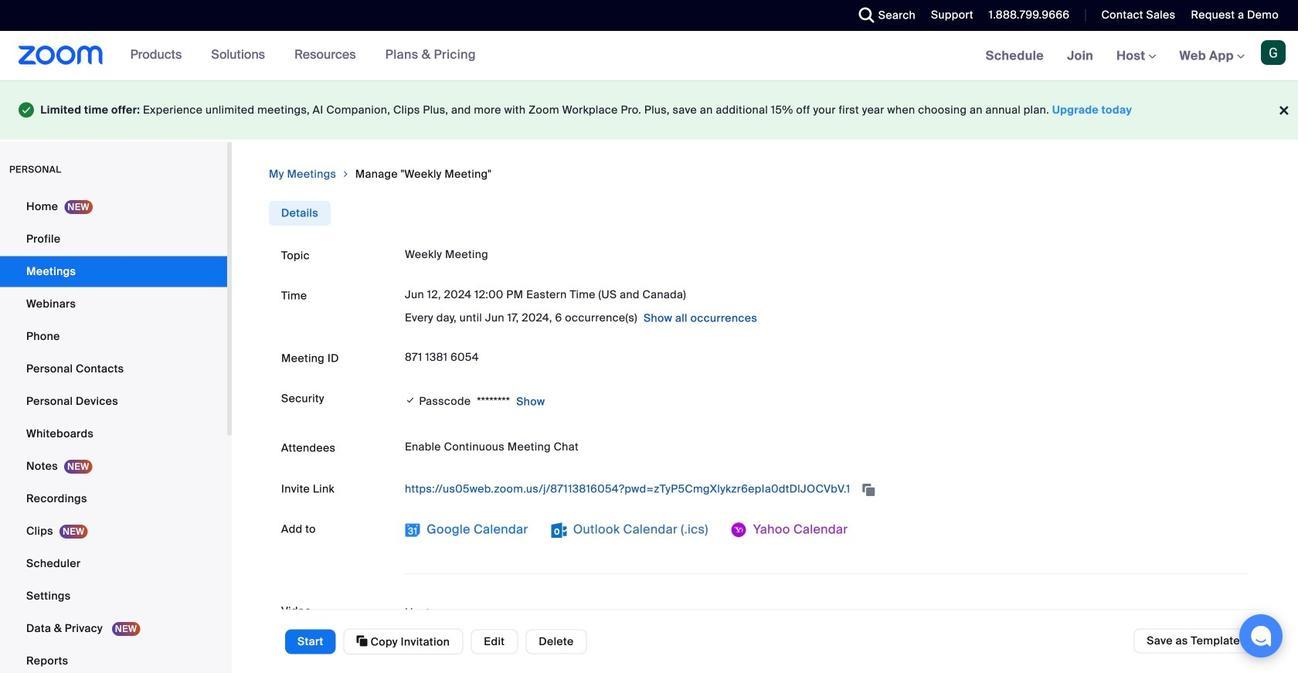 Task type: describe. For each thing, give the bounding box(es) containing it.
profile picture image
[[1261, 40, 1286, 65]]

add to google calendar image
[[405, 522, 420, 538]]

manage weekly meeting navigation
[[269, 167, 1261, 182]]

personal menu menu
[[0, 191, 227, 673]]

right image
[[341, 167, 351, 182]]

copy url image
[[861, 484, 877, 495]]



Task type: vqa. For each thing, say whether or not it's contained in the screenshot.
Profile picture
yes



Task type: locate. For each thing, give the bounding box(es) containing it.
add to outlook calendar (.ics) image
[[551, 522, 567, 538]]

footer
[[0, 80, 1298, 140]]

product information navigation
[[103, 31, 488, 80]]

zoom logo image
[[19, 46, 103, 65]]

open chat image
[[1250, 625, 1272, 647]]

meetings navigation
[[974, 31, 1298, 82]]

type image
[[19, 99, 34, 121]]

banner
[[0, 31, 1298, 82]]

add to yahoo calendar image
[[732, 522, 747, 538]]

copy image
[[357, 634, 368, 648]]

manage my meeting tab control tab list
[[269, 201, 331, 226]]

checked image
[[405, 392, 416, 408]]

tab
[[269, 201, 331, 226]]



